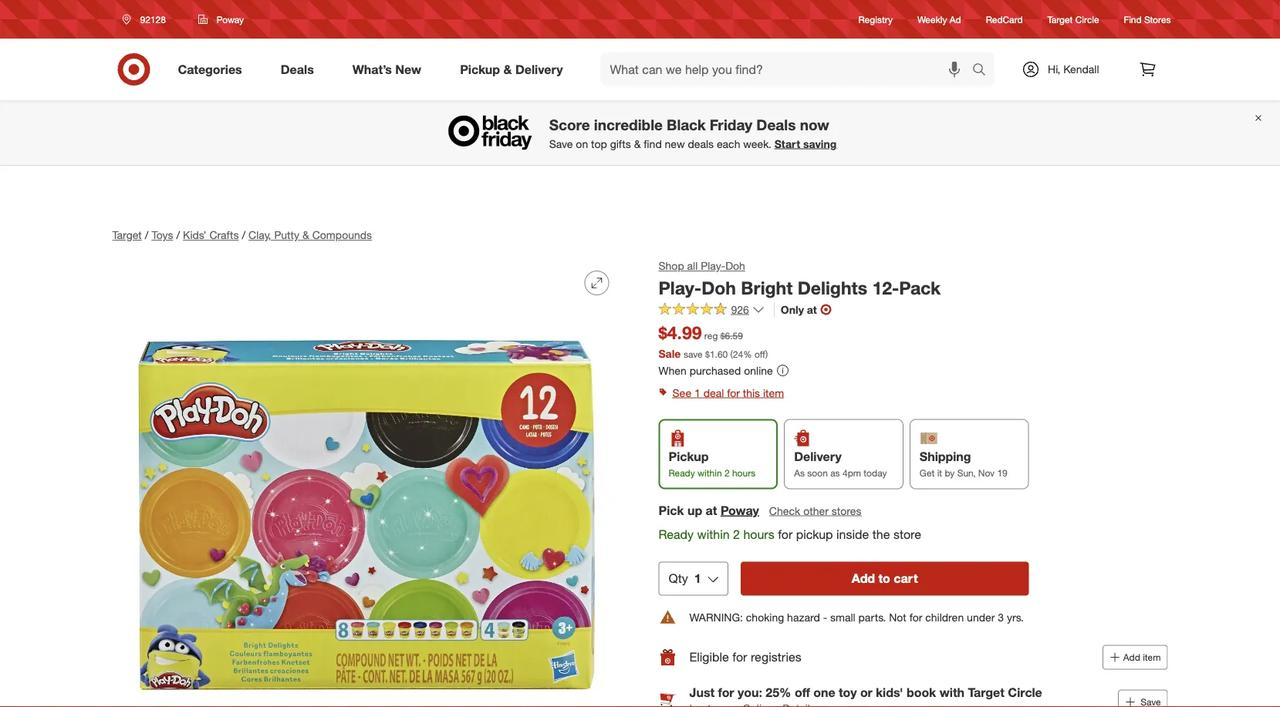 Task type: locate. For each thing, give the bounding box(es) containing it.
1 vertical spatial at
[[706, 503, 717, 518]]

within
[[698, 467, 722, 479], [697, 527, 730, 542]]

/ right toys
[[176, 228, 180, 242]]

1 inside see 1 deal for this item link
[[694, 386, 700, 400]]

1 vertical spatial target
[[112, 228, 142, 242]]

ad
[[950, 13, 961, 25]]

2 down poway button
[[733, 527, 740, 542]]

&
[[503, 62, 512, 77], [634, 137, 641, 151], [302, 228, 309, 242]]

qty 1
[[669, 571, 701, 586]]

hours down poway button
[[743, 527, 774, 542]]

1 horizontal spatial pickup
[[669, 449, 709, 464]]

up
[[687, 503, 702, 518]]

deals up 'start'
[[756, 116, 796, 133]]

pack
[[899, 277, 941, 299]]

0 vertical spatial within
[[698, 467, 722, 479]]

2 horizontal spatial target
[[1048, 13, 1073, 25]]

item inside add item button
[[1143, 652, 1161, 664]]

ready up pick
[[669, 467, 695, 479]]

toys
[[152, 228, 173, 242]]

1 horizontal spatial 2
[[733, 527, 740, 542]]

0 vertical spatial deals
[[281, 62, 314, 77]]

1 vertical spatial poway
[[721, 503, 759, 518]]

ready inside pickup ready within 2 hours
[[669, 467, 695, 479]]

it
[[937, 467, 942, 479]]

0 vertical spatial ready
[[669, 467, 695, 479]]

2 up poway button
[[724, 467, 730, 479]]

0 horizontal spatial add
[[852, 571, 875, 586]]

ready down pick
[[659, 527, 694, 542]]

add
[[852, 571, 875, 586], [1123, 652, 1140, 664]]

1 vertical spatial 1
[[694, 571, 701, 586]]

item
[[763, 386, 784, 400], [1143, 652, 1161, 664]]

2 vertical spatial &
[[302, 228, 309, 242]]

circle right the with at the bottom of page
[[1008, 686, 1042, 701]]

ready
[[669, 467, 695, 479], [659, 527, 694, 542]]

at right only at top right
[[807, 303, 817, 317]]

find stores
[[1124, 13, 1171, 25]]

0 horizontal spatial /
[[145, 228, 148, 242]]

deals
[[281, 62, 314, 77], [756, 116, 796, 133]]

1 horizontal spatial circle
[[1075, 13, 1099, 25]]

poway button
[[721, 502, 759, 520]]

only at
[[781, 303, 817, 317]]

gifts
[[610, 137, 631, 151]]

1 vertical spatial deals
[[756, 116, 796, 133]]

save
[[684, 348, 703, 360]]

0 horizontal spatial item
[[763, 386, 784, 400]]

0 horizontal spatial pickup
[[460, 62, 500, 77]]

1 vertical spatial add
[[1123, 652, 1140, 664]]

0 vertical spatial delivery
[[515, 62, 563, 77]]

poway left check
[[721, 503, 759, 518]]

eligible
[[689, 650, 729, 665]]

0 horizontal spatial off
[[755, 348, 766, 360]]

2 inside pickup ready within 2 hours
[[724, 467, 730, 479]]

registries
[[751, 650, 802, 665]]

play- down shop
[[659, 277, 702, 299]]

0 vertical spatial item
[[763, 386, 784, 400]]

-
[[823, 611, 827, 624]]

pickup up up
[[669, 449, 709, 464]]

2 1 from the top
[[694, 571, 701, 586]]

with
[[940, 686, 965, 701]]

0 horizontal spatial target
[[112, 228, 142, 242]]

categories link
[[165, 52, 261, 86]]

1 vertical spatial doh
[[702, 277, 736, 299]]

1 right qty
[[694, 571, 701, 586]]

circle left find on the right of page
[[1075, 13, 1099, 25]]

0 vertical spatial off
[[755, 348, 766, 360]]

see
[[672, 386, 691, 400]]

0 vertical spatial at
[[807, 303, 817, 317]]

hazard
[[787, 611, 820, 624]]

search button
[[965, 52, 1002, 90]]

2 horizontal spatial &
[[634, 137, 641, 151]]

%
[[743, 348, 752, 360]]

at right up
[[706, 503, 717, 518]]

1 horizontal spatial off
[[795, 686, 810, 701]]

for left you:
[[718, 686, 734, 701]]

check other stores button
[[768, 503, 862, 520]]

1 vertical spatial &
[[634, 137, 641, 151]]

target up hi,
[[1048, 13, 1073, 25]]

or
[[860, 686, 873, 701]]

kids'
[[183, 228, 206, 242]]

0 vertical spatial target
[[1048, 13, 1073, 25]]

incredible
[[594, 116, 663, 133]]

kids' crafts link
[[183, 228, 239, 242]]

0 vertical spatial &
[[503, 62, 512, 77]]

2 vertical spatial target
[[968, 686, 1005, 701]]

25%
[[766, 686, 791, 701]]

add for add to cart
[[852, 571, 875, 586]]

2
[[724, 467, 730, 479], [733, 527, 740, 542]]

1 vertical spatial within
[[697, 527, 730, 542]]

)
[[766, 348, 768, 360]]

target right the with at the bottom of page
[[968, 686, 1005, 701]]

delights
[[798, 277, 867, 299]]

0 vertical spatial pickup
[[460, 62, 500, 77]]

when
[[659, 364, 687, 377]]

1 for see
[[694, 386, 700, 400]]

$
[[705, 348, 710, 360]]

poway
[[217, 14, 244, 25], [721, 503, 759, 518]]

1 horizontal spatial deals
[[756, 116, 796, 133]]

circle
[[1075, 13, 1099, 25], [1008, 686, 1042, 701]]

0 vertical spatial hours
[[732, 467, 756, 479]]

1 horizontal spatial target
[[968, 686, 1005, 701]]

0 vertical spatial 1
[[694, 386, 700, 400]]

0 vertical spatial 2
[[724, 467, 730, 479]]

926 link
[[659, 302, 765, 320]]

0 horizontal spatial 2
[[724, 467, 730, 479]]

0 horizontal spatial at
[[706, 503, 717, 518]]

1 vertical spatial pickup
[[669, 449, 709, 464]]

$4.99 reg $6.59 sale save $ 1.60 ( 24 % off )
[[659, 322, 768, 360]]

play- right "all"
[[701, 259, 725, 273]]

new
[[395, 62, 421, 77]]

1 vertical spatial ready
[[659, 527, 694, 542]]

cart
[[894, 571, 918, 586]]

1 vertical spatial circle
[[1008, 686, 1042, 701]]

1 vertical spatial play-
[[659, 277, 702, 299]]

0 vertical spatial add
[[852, 571, 875, 586]]

reg
[[704, 330, 718, 342]]

shipping get it by sun, nov 19
[[920, 449, 1008, 479]]

1 vertical spatial delivery
[[794, 449, 842, 464]]

1 vertical spatial off
[[795, 686, 810, 701]]

off right %
[[755, 348, 766, 360]]

shop
[[659, 259, 684, 273]]

doh up bright
[[725, 259, 745, 273]]

1 horizontal spatial delivery
[[794, 449, 842, 464]]

within down pick up at poway
[[697, 527, 730, 542]]

off left "one"
[[795, 686, 810, 701]]

find stores link
[[1124, 13, 1171, 26]]

start
[[775, 137, 800, 151]]

pickup inside pickup ready within 2 hours
[[669, 449, 709, 464]]

store
[[894, 527, 921, 542]]

delivery
[[515, 62, 563, 77], [794, 449, 842, 464]]

/ left clay,
[[242, 228, 245, 242]]

& inside the score incredible black friday deals now save on top gifts & find new deals each week. start saving
[[634, 137, 641, 151]]

compounds
[[312, 228, 372, 242]]

only
[[781, 303, 804, 317]]

pickup
[[460, 62, 500, 77], [669, 449, 709, 464]]

saving
[[803, 137, 837, 151]]

target for target / toys / kids' crafts / clay, putty & compounds
[[112, 228, 142, 242]]

pickup right 'new'
[[460, 62, 500, 77]]

3 / from the left
[[242, 228, 245, 242]]

redcard link
[[986, 13, 1023, 26]]

doh
[[725, 259, 745, 273], [702, 277, 736, 299]]

see 1 deal for this item
[[672, 386, 784, 400]]

0 horizontal spatial poway
[[217, 14, 244, 25]]

add for add item
[[1123, 652, 1140, 664]]

target left toys
[[112, 228, 142, 242]]

registry link
[[859, 13, 893, 26]]

deals left what's
[[281, 62, 314, 77]]

2 horizontal spatial /
[[242, 228, 245, 242]]

pickup & delivery link
[[447, 52, 582, 86]]

1
[[694, 386, 700, 400], [694, 571, 701, 586]]

1 right the see
[[694, 386, 700, 400]]

1 horizontal spatial poway
[[721, 503, 759, 518]]

0 vertical spatial circle
[[1075, 13, 1099, 25]]

soon
[[807, 467, 828, 479]]

delivery up soon
[[794, 449, 842, 464]]

hours up poway button
[[732, 467, 756, 479]]

delivery up score
[[515, 62, 563, 77]]

doh up 926 link at the top right
[[702, 277, 736, 299]]

/ left the toys link
[[145, 228, 148, 242]]

target circle link
[[1048, 13, 1099, 26]]

1 / from the left
[[145, 228, 148, 242]]

target
[[1048, 13, 1073, 25], [112, 228, 142, 242], [968, 686, 1005, 701]]

deal
[[703, 386, 724, 400]]

0 horizontal spatial delivery
[[515, 62, 563, 77]]

redcard
[[986, 13, 1023, 25]]

1 horizontal spatial /
[[176, 228, 180, 242]]

categories
[[178, 62, 242, 77]]

to
[[879, 571, 890, 586]]

0 vertical spatial poway
[[217, 14, 244, 25]]

black
[[667, 116, 706, 133]]

1 horizontal spatial add
[[1123, 652, 1140, 664]]

within up pick up at poway
[[698, 467, 722, 479]]

1 vertical spatial item
[[1143, 652, 1161, 664]]

0 horizontal spatial deals
[[281, 62, 314, 77]]

1 horizontal spatial &
[[503, 62, 512, 77]]

poway up the categories link
[[217, 14, 244, 25]]

poway button
[[188, 5, 254, 33]]

1 horizontal spatial item
[[1143, 652, 1161, 664]]

1 1 from the top
[[694, 386, 700, 400]]



Task type: vqa. For each thing, say whether or not it's contained in the screenshot.
(wheat
no



Task type: describe. For each thing, give the bounding box(es) containing it.
sun,
[[957, 467, 976, 479]]

hi, kendall
[[1048, 63, 1099, 76]]

shop all play-doh play-doh bright delights 12-pack
[[659, 259, 941, 299]]

What can we help you find? suggestions appear below search field
[[601, 52, 976, 86]]

hi,
[[1048, 63, 1060, 76]]

today
[[864, 467, 887, 479]]

what's
[[352, 62, 392, 77]]

weekly ad
[[917, 13, 961, 25]]

week.
[[743, 137, 772, 151]]

each
[[717, 137, 740, 151]]

play-doh bright delights 12-pack, 1 of 6 image
[[112, 258, 622, 708]]

by
[[945, 467, 955, 479]]

$6.59
[[720, 330, 743, 342]]

(
[[730, 348, 733, 360]]

2 / from the left
[[176, 228, 180, 242]]

warning: choking hazard - small parts. not for children under 3 yrs.
[[689, 611, 1024, 624]]

stores
[[832, 504, 861, 518]]

off inside $4.99 reg $6.59 sale save $ 1.60 ( 24 % off )
[[755, 348, 766, 360]]

now
[[800, 116, 829, 133]]

92128
[[140, 14, 166, 25]]

score incredible black friday deals now save on top gifts & find new deals each week. start saving
[[549, 116, 837, 151]]

926
[[731, 303, 749, 317]]

search
[[965, 63, 1002, 78]]

book
[[907, 686, 936, 701]]

target link
[[112, 228, 142, 242]]

crafts
[[209, 228, 239, 242]]

not
[[889, 611, 906, 624]]

other
[[803, 504, 829, 518]]

as
[[794, 467, 805, 479]]

pick up at poway
[[659, 503, 759, 518]]

kendall
[[1064, 63, 1099, 76]]

target for target circle
[[1048, 13, 1073, 25]]

1 for qty
[[694, 571, 701, 586]]

24
[[733, 348, 743, 360]]

stores
[[1144, 13, 1171, 25]]

what's new link
[[339, 52, 441, 86]]

4pm
[[843, 467, 861, 479]]

for right not
[[909, 611, 922, 624]]

deals inside the score incredible black friday deals now save on top gifts & find new deals each week. start saving
[[756, 116, 796, 133]]

nov
[[978, 467, 995, 479]]

pickup for ready
[[669, 449, 709, 464]]

pickup for &
[[460, 62, 500, 77]]

pickup & delivery
[[460, 62, 563, 77]]

warning:
[[689, 611, 743, 624]]

parts.
[[858, 611, 886, 624]]

toy
[[839, 686, 857, 701]]

poway inside dropdown button
[[217, 14, 244, 25]]

qty
[[669, 571, 688, 586]]

pickup
[[796, 527, 833, 542]]

bright
[[741, 277, 793, 299]]

target circle
[[1048, 13, 1099, 25]]

add to cart button
[[741, 562, 1029, 596]]

within inside pickup ready within 2 hours
[[698, 467, 722, 479]]

0 vertical spatial doh
[[725, 259, 745, 273]]

as
[[830, 467, 840, 479]]

for left the this
[[727, 386, 740, 400]]

get
[[920, 467, 935, 479]]

choking
[[746, 611, 784, 624]]

registry
[[859, 13, 893, 25]]

inside
[[836, 527, 869, 542]]

hours inside pickup ready within 2 hours
[[732, 467, 756, 479]]

save
[[549, 137, 573, 151]]

pickup ready within 2 hours
[[669, 449, 756, 479]]

new
[[665, 137, 685, 151]]

add to cart
[[852, 571, 918, 586]]

on
[[576, 137, 588, 151]]

item inside see 1 deal for this item link
[[763, 386, 784, 400]]

under
[[967, 611, 995, 624]]

weekly ad link
[[917, 13, 961, 26]]

yrs.
[[1007, 611, 1024, 624]]

0 horizontal spatial &
[[302, 228, 309, 242]]

clay,
[[249, 228, 271, 242]]

just
[[689, 686, 715, 701]]

for down check
[[778, 527, 793, 542]]

sale
[[659, 347, 681, 360]]

check other stores
[[769, 504, 861, 518]]

score
[[549, 116, 590, 133]]

target / toys / kids' crafts / clay, putty & compounds
[[112, 228, 372, 242]]

1 vertical spatial 2
[[733, 527, 740, 542]]

one
[[814, 686, 835, 701]]

1 horizontal spatial at
[[807, 303, 817, 317]]

friday
[[710, 116, 752, 133]]

children
[[925, 611, 964, 624]]

delivery inside delivery as soon as 4pm today
[[794, 449, 842, 464]]

just for you: 25% off one toy or kids' book with target circle
[[689, 686, 1042, 701]]

0 horizontal spatial circle
[[1008, 686, 1042, 701]]

clay, putty & compounds link
[[249, 228, 372, 242]]

for right the eligible
[[733, 650, 747, 665]]

check
[[769, 504, 800, 518]]

1.60
[[710, 348, 728, 360]]

$4.99
[[659, 322, 702, 344]]

12-
[[872, 277, 899, 299]]

92128 button
[[112, 5, 182, 33]]

1 vertical spatial hours
[[743, 527, 774, 542]]

find
[[1124, 13, 1142, 25]]

weekly
[[917, 13, 947, 25]]

0 vertical spatial play-
[[701, 259, 725, 273]]

purchased
[[690, 364, 741, 377]]

ready within 2 hours for pickup inside the store
[[659, 527, 921, 542]]



